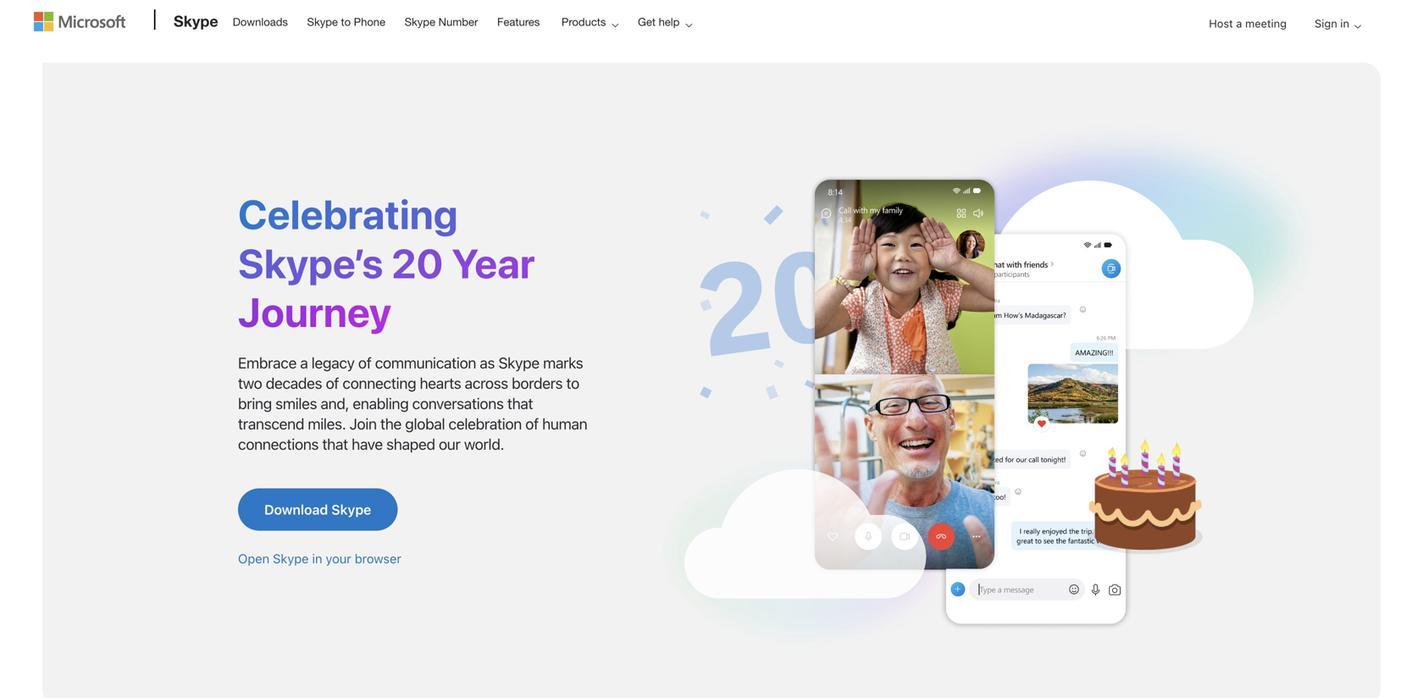 Task type: describe. For each thing, give the bounding box(es) containing it.
enabling
[[353, 394, 409, 413]]

legacy
[[312, 354, 355, 372]]

embrace a legacy of communication as skype marks two decades of connecting hearts across borders to bring smiles and, enabling conversations that transcend miles. join the global celebration of human connections that have shaped our world.
[[238, 354, 587, 453]]

a for host
[[1236, 17, 1242, 30]]

skype left phone
[[307, 15, 338, 28]]

features
[[497, 15, 540, 28]]

smiles
[[275, 394, 317, 413]]

features link
[[490, 1, 547, 42]]

connecting
[[343, 374, 416, 392]]

phone
[[354, 15, 385, 28]]

our
[[439, 435, 460, 453]]

open skype in your browser link
[[238, 551, 401, 566]]

download
[[264, 501, 328, 518]]

celebration
[[449, 415, 522, 433]]

host
[[1209, 17, 1233, 30]]

across
[[465, 374, 508, 392]]

borders
[[512, 374, 563, 392]]

celebrating skype's 20 year journey
[[238, 190, 535, 335]]

download skype
[[264, 501, 371, 518]]

embrace
[[238, 354, 297, 372]]

your
[[326, 551, 351, 566]]

journey
[[238, 288, 391, 335]]

sign in link
[[1301, 2, 1368, 45]]

skype to phone link
[[300, 1, 393, 42]]

conversations
[[412, 394, 504, 413]]

transcend
[[238, 415, 304, 433]]

arrow down image
[[1348, 16, 1368, 36]]

browser
[[355, 551, 401, 566]]

20
[[392, 239, 443, 287]]

sign
[[1315, 17, 1337, 30]]

great video calling with skype image
[[645, 114, 1330, 655]]

bring
[[238, 394, 272, 413]]

host a meeting
[[1209, 17, 1287, 30]]

get help
[[638, 15, 680, 28]]

hearts
[[420, 374, 461, 392]]

0 horizontal spatial that
[[322, 435, 348, 453]]



Task type: locate. For each thing, give the bounding box(es) containing it.
1 horizontal spatial to
[[566, 374, 579, 392]]

skype to phone
[[307, 15, 385, 28]]

downloads
[[233, 15, 288, 28]]

skype up borders
[[498, 354, 539, 372]]

communication
[[375, 354, 476, 372]]

1 vertical spatial that
[[322, 435, 348, 453]]

marks
[[543, 354, 583, 372]]

skype's
[[238, 239, 383, 287]]

menu bar containing host a meeting
[[34, 2, 1389, 89]]

a up decades
[[300, 354, 308, 372]]

downloads link
[[225, 1, 296, 42]]

2 vertical spatial of
[[525, 415, 539, 433]]

1 vertical spatial in
[[312, 551, 322, 566]]

1 vertical spatial of
[[326, 374, 339, 392]]

a inside embrace a legacy of communication as skype marks two decades of connecting hearts across borders to bring smiles and, enabling conversations that transcend miles. join the global celebration of human connections that have shaped our world.
[[300, 354, 308, 372]]

celebrating
[[238, 190, 458, 238]]

a
[[1236, 17, 1242, 30], [300, 354, 308, 372]]

sign in
[[1315, 17, 1350, 30]]

two
[[238, 374, 262, 392]]

connections
[[238, 435, 319, 453]]

in right sign
[[1340, 17, 1350, 30]]

of up the connecting on the left bottom
[[358, 354, 371, 372]]

skype number link
[[397, 1, 486, 42]]

open skype in your browser
[[238, 551, 401, 566]]

1 horizontal spatial in
[[1340, 17, 1350, 30]]

0 horizontal spatial of
[[326, 374, 339, 392]]

meeting
[[1245, 17, 1287, 30]]

0 vertical spatial to
[[341, 15, 351, 28]]

a right host
[[1236, 17, 1242, 30]]

products button
[[551, 1, 632, 43]]

1 vertical spatial to
[[566, 374, 579, 392]]

skype up your
[[331, 501, 371, 518]]

number
[[438, 15, 478, 28]]

skype inside embrace a legacy of communication as skype marks two decades of connecting hearts across borders to bring smiles and, enabling conversations that transcend miles. join the global celebration of human connections that have shaped our world.
[[498, 354, 539, 372]]

skype right open
[[273, 551, 309, 566]]

0 horizontal spatial a
[[300, 354, 308, 372]]

2 horizontal spatial of
[[525, 415, 539, 433]]

0 horizontal spatial in
[[312, 551, 322, 566]]

0 vertical spatial a
[[1236, 17, 1242, 30]]

have
[[352, 435, 383, 453]]

to left phone
[[341, 15, 351, 28]]

and,
[[321, 394, 349, 413]]

download skype link
[[238, 488, 398, 531]]

to inside embrace a legacy of communication as skype marks two decades of connecting hearts across borders to bring smiles and, enabling conversations that transcend miles. join the global celebration of human connections that have shaped our world.
[[566, 374, 579, 392]]

decades
[[266, 374, 322, 392]]

skype number
[[405, 15, 478, 28]]

human
[[542, 415, 587, 433]]

a for embrace
[[300, 354, 308, 372]]

0 vertical spatial that
[[507, 394, 533, 413]]

1 horizontal spatial a
[[1236, 17, 1242, 30]]

that
[[507, 394, 533, 413], [322, 435, 348, 453]]

skype
[[174, 12, 218, 30], [307, 15, 338, 28], [405, 15, 435, 28], [498, 354, 539, 372], [331, 501, 371, 518], [273, 551, 309, 566]]

of left human
[[525, 415, 539, 433]]

skype left number
[[405, 15, 435, 28]]

the
[[380, 415, 402, 433]]

of
[[358, 354, 371, 372], [326, 374, 339, 392], [525, 415, 539, 433]]

join
[[349, 415, 377, 433]]

get
[[638, 15, 656, 28]]

open
[[238, 551, 269, 566]]

to down marks at the left of page
[[566, 374, 579, 392]]

host a meeting link
[[1196, 2, 1300, 45]]

of down legacy
[[326, 374, 339, 392]]

as
[[480, 354, 495, 372]]

shaped
[[386, 435, 435, 453]]

products
[[562, 15, 606, 28]]

miles.
[[308, 415, 346, 433]]

skype left downloads link
[[174, 12, 218, 30]]

global
[[405, 415, 445, 433]]

skype inside 'link'
[[174, 12, 218, 30]]

0 vertical spatial in
[[1340, 17, 1350, 30]]

1 horizontal spatial of
[[358, 354, 371, 372]]

world.
[[464, 435, 504, 453]]

that down borders
[[507, 394, 533, 413]]

a inside "link"
[[1236, 17, 1242, 30]]

to
[[341, 15, 351, 28], [566, 374, 579, 392]]

menu bar
[[34, 2, 1389, 89]]

that down miles.
[[322, 435, 348, 453]]

1 horizontal spatial that
[[507, 394, 533, 413]]

0 horizontal spatial to
[[341, 15, 351, 28]]

help
[[659, 15, 680, 28]]

year
[[452, 239, 535, 287]]

microsoft image
[[34, 12, 125, 31]]

in left your
[[312, 551, 322, 566]]

1 vertical spatial a
[[300, 354, 308, 372]]

0 vertical spatial of
[[358, 354, 371, 372]]

in
[[1340, 17, 1350, 30], [312, 551, 322, 566]]

skype link
[[165, 1, 223, 47]]

get help button
[[627, 1, 706, 43]]



Task type: vqa. For each thing, say whether or not it's contained in the screenshot.
Privacy & Cookies link
no



